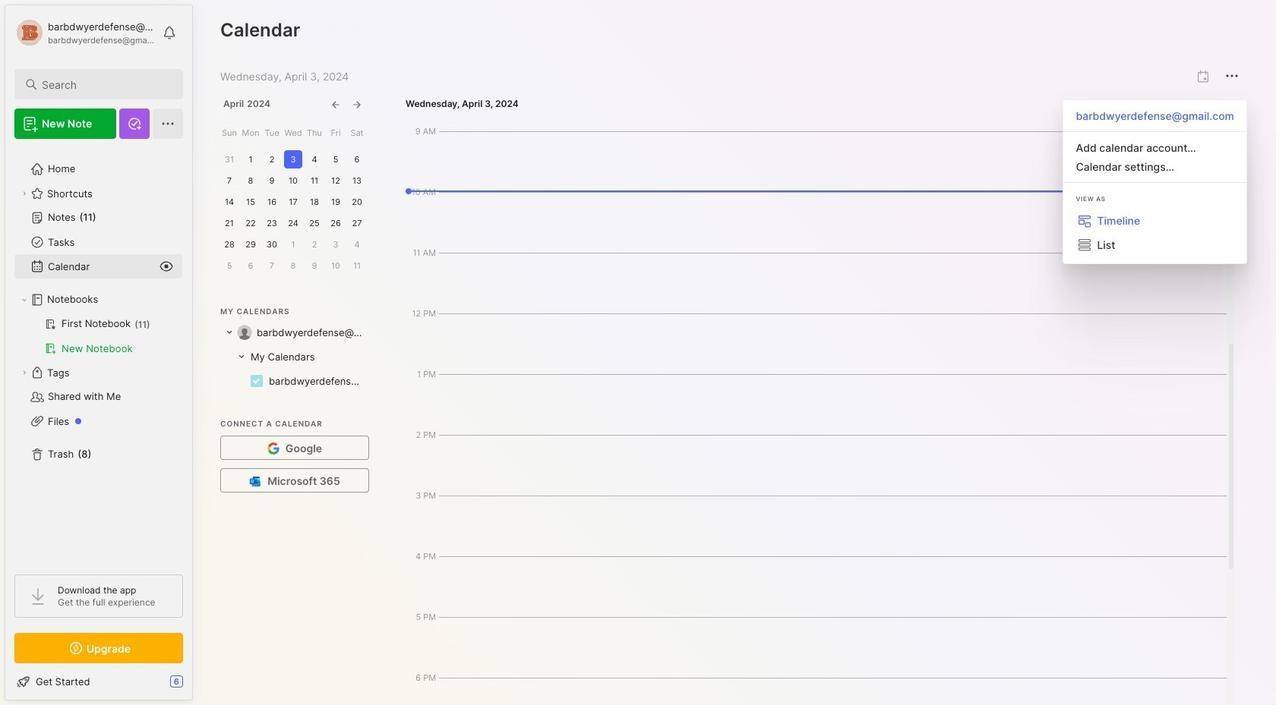 Task type: vqa. For each thing, say whether or not it's contained in the screenshot.
Group inside the Main ELEMENT
yes



Task type: describe. For each thing, give the bounding box(es) containing it.
more actions image
[[1223, 67, 1241, 85]]

Select3034 checkbox
[[251, 375, 263, 387]]

dropdown list menu
[[1064, 106, 1247, 258]]

tree inside main element
[[5, 148, 192, 561]]

3 row from the top
[[220, 369, 366, 393]]

Help and Learning task checklist field
[[5, 670, 192, 694]]

click to collapse image
[[192, 678, 203, 696]]

Account field
[[14, 17, 155, 48]]

group inside tree
[[14, 312, 182, 361]]

cell for 2nd row from the top of the page
[[246, 349, 315, 364]]

cell for first row from the bottom
[[269, 374, 366, 389]]

none search field inside main element
[[42, 75, 169, 93]]

1 row from the top
[[220, 320, 366, 345]]

2 row from the top
[[220, 345, 366, 369]]

April field
[[220, 98, 244, 110]]



Task type: locate. For each thing, give the bounding box(es) containing it.
group
[[14, 312, 182, 361]]

grid
[[220, 320, 366, 393]]

0 horizontal spatial arrow image
[[225, 328, 234, 337]]

2 vertical spatial cell
[[269, 374, 366, 389]]

0 vertical spatial arrow image
[[225, 328, 234, 337]]

0 vertical spatial cell
[[257, 325, 366, 340]]

More actions field
[[1217, 61, 1247, 92]]

1 vertical spatial arrow image
[[237, 352, 246, 361]]

cell
[[257, 325, 366, 340], [246, 349, 315, 364], [269, 374, 366, 389]]

expand notebooks image
[[20, 296, 29, 305]]

arrow image
[[225, 328, 234, 337], [237, 352, 246, 361]]

None search field
[[42, 75, 169, 93]]

1 vertical spatial cell
[[246, 349, 315, 364]]

tree
[[5, 148, 192, 561]]

Search text field
[[42, 77, 169, 92]]

row group
[[220, 345, 366, 393]]

main element
[[0, 0, 198, 706]]

expand tags image
[[20, 368, 29, 378]]

2024 field
[[244, 98, 270, 110]]

1 horizontal spatial arrow image
[[237, 352, 246, 361]]

row
[[220, 320, 366, 345], [220, 345, 366, 369], [220, 369, 366, 393]]



